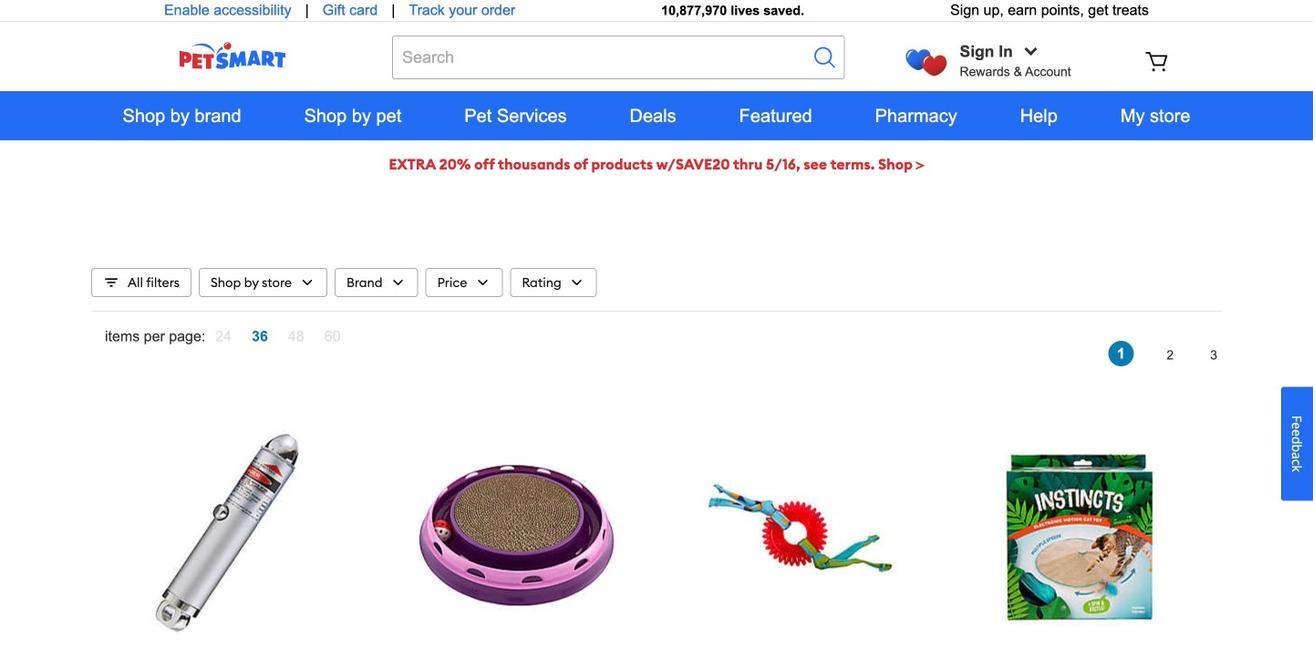 Task type: locate. For each thing, give the bounding box(es) containing it.
petsmart image
[[146, 42, 319, 69]]

None search field
[[392, 36, 845, 79]]

whisker city® ball track & scratcher cat toy image
[[411, 429, 619, 637]]

None field
[[392, 36, 845, 79]]



Task type: describe. For each thing, give the bounding box(es) containing it.
search image
[[812, 45, 838, 70]]

instincts smartykat hidden hijinks cat toy image
[[977, 429, 1185, 637]]

catstages dental kitty chew wheel cat toy image
[[694, 429, 902, 637]]

search search field
[[392, 36, 845, 79]]

loyalty icon image
[[906, 49, 947, 76]]



Task type: vqa. For each thing, say whether or not it's contained in the screenshot.
rightmost Sizes
no



